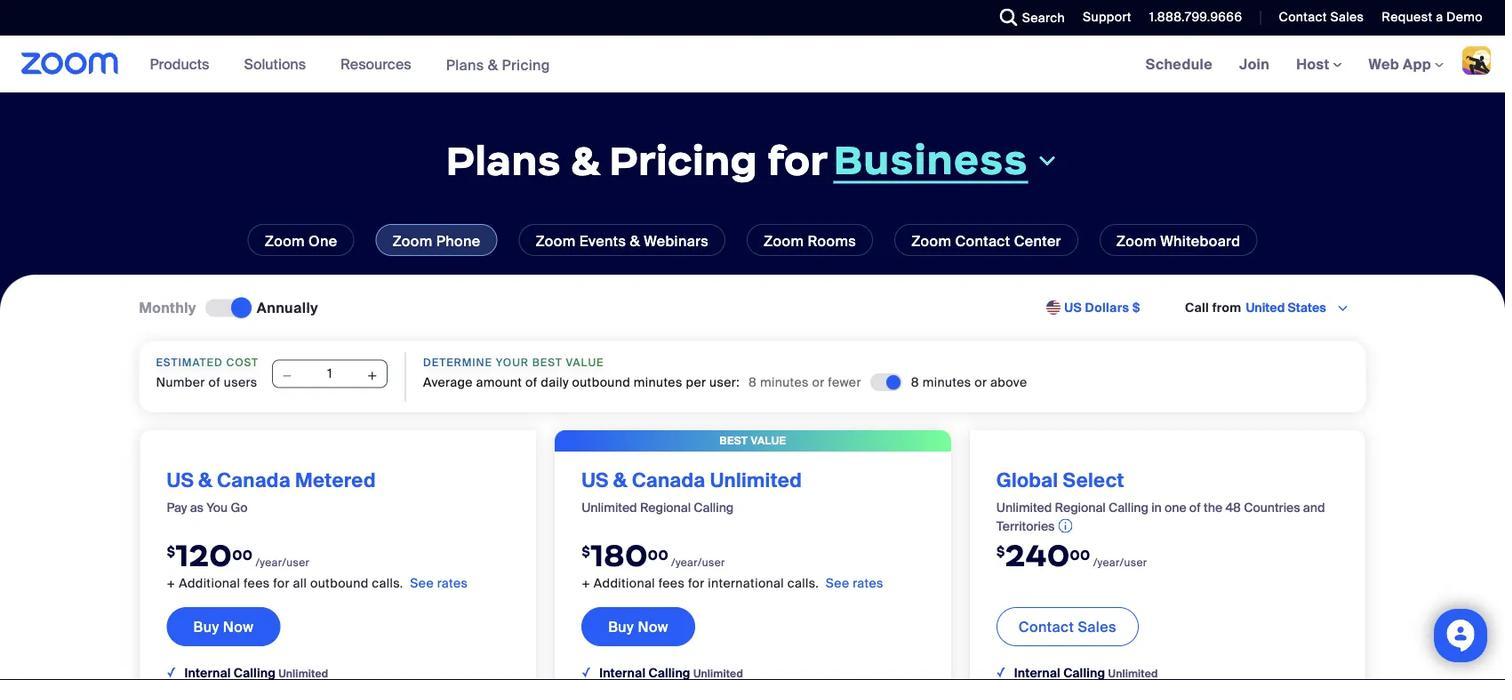 Task type: describe. For each thing, give the bounding box(es) containing it.
& inside tabs of zoom services tab list
[[630, 232, 640, 250]]

search
[[1022, 9, 1065, 26]]

global select
[[997, 468, 1124, 493]]

0 vertical spatial value
[[566, 356, 604, 369]]

cost
[[226, 356, 259, 369]]

Country/Region text field
[[1244, 299, 1335, 316]]

for for 180
[[688, 575, 705, 592]]

now for 120
[[223, 617, 254, 636]]

buy for 120
[[193, 617, 219, 636]]

or for above
[[975, 374, 987, 390]]

minutes for 8 minutes or above
[[923, 374, 971, 390]]

show options image
[[1336, 301, 1350, 315]]

support
[[1083, 9, 1132, 25]]

$ for 120
[[167, 543, 176, 560]]

8 for 8 minutes or fewer
[[749, 374, 757, 390]]

1 minutes from the left
[[634, 374, 683, 390]]

contact inside tabs of zoom services tab list
[[955, 232, 1010, 250]]

in
[[1152, 500, 1162, 516]]

48
[[1226, 500, 1241, 516]]

calls. inside $ 180 00 /year/user + additional fees for international calls. see rates
[[788, 575, 819, 592]]

solutions
[[244, 55, 306, 73]]

annually
[[257, 298, 318, 317]]

products button
[[150, 36, 217, 92]]

zoom for zoom rooms
[[764, 232, 804, 250]]

request a demo
[[1382, 9, 1483, 25]]

pay
[[167, 500, 187, 516]]

calling inside unlimited regional calling in one of the 48 countries and territories
[[1109, 500, 1149, 516]]

demo
[[1447, 9, 1483, 25]]

determine
[[423, 356, 493, 369]]

zoom for zoom one
[[265, 232, 305, 250]]

regional inside unlimited regional calling in one of the 48 countries and territories
[[1055, 500, 1106, 516]]

web app button
[[1369, 55, 1444, 73]]

$120 per year per user element
[[167, 536, 510, 576]]

dollars
[[1085, 300, 1129, 316]]

web
[[1369, 55, 1399, 73]]

the
[[1204, 500, 1223, 516]]

estimated cost number of users
[[156, 356, 259, 390]]

zoom for zoom events & webinars
[[536, 232, 576, 250]]

/year/user inside $ 240 00 /year/user
[[1093, 556, 1147, 569]]

solutions button
[[244, 36, 314, 92]]

fees for 180
[[659, 575, 685, 592]]

buy now for 180
[[608, 617, 669, 636]]

zoom phone
[[392, 232, 481, 250]]

zoom for zoom whiteboard
[[1117, 232, 1157, 250]]

zoom rooms
[[764, 232, 856, 250]]

$180 per year per user element
[[582, 536, 925, 576]]

territories
[[997, 518, 1055, 535]]

1 horizontal spatial sales
[[1331, 9, 1364, 25]]

$ 240 00 /year/user
[[997, 536, 1147, 575]]

main content containing business
[[0, 36, 1505, 680]]

webinars
[[644, 232, 709, 250]]

tabs of zoom services tab list
[[27, 224, 1479, 256]]

schedule
[[1146, 55, 1213, 73]]

above
[[991, 374, 1027, 390]]

average amount of daily outbound minutes per user:8 minutes or above element
[[911, 373, 1027, 391]]

metered
[[295, 468, 376, 493]]

number
[[156, 374, 205, 390]]

average amount of daily outbound minutes per user:8 minutes or fewer element
[[749, 373, 861, 391]]

180
[[591, 536, 648, 575]]

select
[[1063, 468, 1124, 493]]

240
[[1005, 536, 1070, 575]]

00 for 180
[[648, 546, 669, 563]]

see inside $ 180 00 /year/user + additional fees for international calls. see rates
[[826, 575, 849, 592]]

you
[[206, 500, 228, 516]]

/year/user for 120
[[256, 556, 310, 569]]

user:
[[710, 374, 740, 390]]

search button
[[987, 0, 1070, 36]]

unlimited inside unlimited regional calling in one of the 48 countries and territories
[[997, 500, 1052, 516]]

zoom one
[[265, 232, 337, 250]]

monthly
[[139, 298, 196, 317]]

users
[[224, 374, 257, 390]]

1 horizontal spatial contact sales
[[1279, 9, 1364, 25]]

contact sales inside main content
[[1019, 617, 1117, 636]]

products
[[150, 55, 209, 73]]

additional for 180
[[594, 575, 655, 592]]

rates inside $ 120 00 /year/user + additional fees for all outbound calls. see rates
[[437, 575, 468, 592]]

or for fewer
[[812, 374, 825, 390]]

contact sales link inside main content
[[997, 607, 1139, 646]]

buy now link for 180
[[582, 607, 695, 646]]

daily
[[541, 374, 569, 390]]

a
[[1436, 9, 1443, 25]]

us & canada metered pay as you go
[[167, 468, 376, 516]]

best value
[[720, 434, 786, 448]]

one
[[1165, 500, 1187, 516]]

regional inside us & canada unlimited unlimited regional calling
[[640, 500, 691, 516]]

global
[[997, 468, 1058, 493]]

host
[[1296, 55, 1333, 73]]

schedule link
[[1132, 36, 1226, 92]]

international
[[708, 575, 784, 592]]

undefined 1 text field
[[272, 360, 388, 388]]

outbound inside $ 120 00 /year/user + additional fees for all outbound calls. see rates
[[310, 575, 369, 592]]

one
[[309, 232, 337, 250]]

plans & pricing for
[[446, 135, 828, 186]]

zoom whiteboard
[[1117, 232, 1241, 250]]

per
[[686, 374, 706, 390]]

and
[[1303, 500, 1325, 516]]

join
[[1239, 55, 1270, 73]]

& for unlimited
[[613, 468, 627, 493]]

plans for plans & pricing for
[[446, 135, 561, 186]]

$ 180 00 /year/user + additional fees for international calls. see rates
[[582, 536, 884, 592]]

us dollars $ button
[[1064, 299, 1141, 317]]

additional for 120
[[179, 575, 240, 592]]

web app
[[1369, 55, 1431, 73]]

request
[[1382, 9, 1433, 25]]

calls. inside $ 120 00 /year/user + additional fees for all outbound calls. see rates
[[372, 575, 403, 592]]

plans & pricing
[[446, 55, 550, 74]]

1.888.799.9666
[[1149, 9, 1242, 25]]

resources button
[[341, 36, 419, 92]]



Task type: vqa. For each thing, say whether or not it's contained in the screenshot.
CALL FROM
yes



Task type: locate. For each thing, give the bounding box(es) containing it.
zoom left rooms
[[764, 232, 804, 250]]

fees left international
[[659, 575, 685, 592]]

for for 120
[[273, 575, 290, 592]]

1 see from the left
[[410, 575, 434, 592]]

0 horizontal spatial buy now
[[193, 617, 254, 636]]

outbound
[[572, 374, 630, 390], [310, 575, 369, 592]]

0 vertical spatial outbound
[[572, 374, 630, 390]]

fees for 120
[[244, 575, 270, 592]]

1 8 from the left
[[749, 374, 757, 390]]

or left above
[[975, 374, 987, 390]]

unlimited up "territories"
[[997, 500, 1052, 516]]

+ inside $ 120 00 /year/user + additional fees for all outbound calls. see rates
[[167, 575, 176, 592]]

of left the daily
[[526, 374, 538, 390]]

rates inside $ 180 00 /year/user + additional fees for international calls. see rates
[[853, 575, 884, 592]]

5 zoom from the left
[[911, 232, 952, 250]]

plans inside product information navigation
[[446, 55, 484, 74]]

for up zoom rooms
[[767, 135, 828, 186]]

0 horizontal spatial buy now link
[[167, 607, 280, 646]]

$ inside $ 120 00 /year/user + additional fees for all outbound calls. see rates
[[167, 543, 176, 560]]

2 now from the left
[[638, 617, 669, 636]]

2 horizontal spatial for
[[767, 135, 828, 186]]

zoom events & webinars
[[536, 232, 709, 250]]

+ inside $ 180 00 /year/user + additional fees for international calls. see rates
[[582, 575, 590, 592]]

1 calls. from the left
[[372, 575, 403, 592]]

pricing for plans & pricing for
[[609, 135, 758, 186]]

pricing for plans & pricing
[[502, 55, 550, 74]]

1 calling from the left
[[694, 500, 734, 516]]

contact up 'host'
[[1279, 9, 1327, 25]]

0 horizontal spatial additional
[[179, 575, 240, 592]]

$ inside $ 180 00 /year/user + additional fees for international calls. see rates
[[582, 543, 591, 560]]

all
[[293, 575, 307, 592]]

/year/user down unlimited regional calling in one of the 48 countries and territories on the right bottom
[[1093, 556, 1147, 569]]

banner
[[0, 36, 1505, 94]]

for
[[767, 135, 828, 186], [273, 575, 290, 592], [688, 575, 705, 592]]

for left international
[[688, 575, 705, 592]]

estimated
[[156, 356, 223, 369]]

now down 120
[[223, 617, 254, 636]]

buy now for 120
[[193, 617, 254, 636]]

undefined 1 decrease image
[[281, 367, 294, 384]]

canada for 120
[[217, 468, 291, 493]]

& inside product information navigation
[[488, 55, 498, 74]]

additional inside $ 180 00 /year/user + additional fees for international calls. see rates
[[594, 575, 655, 592]]

00 inside $ 240 00 /year/user
[[1070, 546, 1091, 563]]

2 horizontal spatial unlimited
[[997, 500, 1052, 516]]

00 down select
[[1070, 546, 1091, 563]]

2 canada from the left
[[632, 468, 706, 493]]

0 horizontal spatial now
[[223, 617, 254, 636]]

zoom left one
[[265, 232, 305, 250]]

0 horizontal spatial rates
[[437, 575, 468, 592]]

of inside 'estimated cost number of users'
[[208, 374, 221, 390]]

1 horizontal spatial pricing
[[609, 135, 758, 186]]

see rates link
[[410, 575, 468, 592], [826, 575, 884, 592]]

1 horizontal spatial additional
[[594, 575, 655, 592]]

request a demo link
[[1369, 0, 1505, 36], [1382, 9, 1483, 25]]

3 zoom from the left
[[536, 232, 576, 250]]

1 horizontal spatial 8
[[911, 374, 919, 390]]

zoom left whiteboard
[[1117, 232, 1157, 250]]

8 right user:
[[749, 374, 757, 390]]

plans inside main content
[[446, 135, 561, 186]]

00 inside $ 180 00 /year/user + additional fees for international calls. see rates
[[648, 546, 669, 563]]

contact
[[1279, 9, 1327, 25], [955, 232, 1010, 250], [1019, 617, 1074, 636]]

us left dollars
[[1064, 300, 1082, 316]]

&
[[488, 55, 498, 74], [571, 135, 600, 186], [630, 232, 640, 250], [199, 468, 212, 493], [613, 468, 627, 493]]

1 horizontal spatial regional
[[1055, 500, 1106, 516]]

+ for 120
[[167, 575, 176, 592]]

sales
[[1331, 9, 1364, 25], [1078, 617, 1117, 636]]

your
[[496, 356, 529, 369]]

us & canada unlimited unlimited regional calling
[[582, 468, 802, 516]]

minutes left per
[[634, 374, 683, 390]]

as
[[190, 500, 204, 516]]

/year/user inside $ 180 00 /year/user + additional fees for international calls. see rates
[[671, 556, 725, 569]]

business button
[[834, 134, 1059, 185]]

minutes inside average amount of daily outbound minutes per user:8 minutes or fewer element
[[760, 374, 809, 390]]

$
[[1133, 300, 1141, 316], [167, 543, 176, 560], [582, 543, 591, 560], [997, 543, 1005, 560]]

pricing
[[502, 55, 550, 74], [609, 135, 758, 186]]

1 horizontal spatial us
[[582, 468, 609, 493]]

0 horizontal spatial fees
[[244, 575, 270, 592]]

resources
[[341, 55, 411, 73]]

regional down select
[[1055, 500, 1106, 516]]

2 zoom from the left
[[392, 232, 433, 250]]

1 vertical spatial sales
[[1078, 617, 1117, 636]]

1 additional from the left
[[179, 575, 240, 592]]

support link
[[1070, 0, 1136, 36], [1083, 9, 1132, 25]]

average
[[423, 374, 473, 390]]

1 horizontal spatial calling
[[1109, 500, 1149, 516]]

buy now link down 120
[[167, 607, 280, 646]]

outbound right the daily
[[572, 374, 630, 390]]

center
[[1014, 232, 1061, 250]]

0 horizontal spatial /year/user
[[256, 556, 310, 569]]

6 zoom from the left
[[1117, 232, 1157, 250]]

of inside unlimited regional calling in one of the 48 countries and territories
[[1190, 500, 1201, 516]]

2 buy now from the left
[[608, 617, 669, 636]]

8 minutes or fewer
[[749, 374, 861, 390]]

1 canada from the left
[[217, 468, 291, 493]]

/year/user up all
[[256, 556, 310, 569]]

1 vertical spatial value
[[751, 434, 786, 448]]

events
[[580, 232, 626, 250]]

calling inside us & canada unlimited unlimited regional calling
[[694, 500, 734, 516]]

contact down "240"
[[1019, 617, 1074, 636]]

or inside average amount of daily outbound minutes per user:8 minutes or fewer element
[[812, 374, 825, 390]]

now down 180
[[638, 617, 669, 636]]

main content
[[0, 36, 1505, 680]]

0 horizontal spatial 8
[[749, 374, 757, 390]]

unlimited regional calling in one of the 48 countries and territories
[[997, 500, 1325, 535]]

1 zoom from the left
[[265, 232, 305, 250]]

0 horizontal spatial see rates link
[[410, 575, 468, 592]]

& inside us & canada unlimited unlimited regional calling
[[613, 468, 627, 493]]

1 fees from the left
[[244, 575, 270, 592]]

1 horizontal spatial calls.
[[788, 575, 819, 592]]

1 see rates link from the left
[[410, 575, 468, 592]]

value up average amount of daily outbound minutes per user:
[[566, 356, 604, 369]]

2 additional from the left
[[594, 575, 655, 592]]

canada
[[217, 468, 291, 493], [632, 468, 706, 493]]

for inside $ 120 00 /year/user + additional fees for all outbound calls. see rates
[[273, 575, 290, 592]]

buy down 120
[[193, 617, 219, 636]]

1 vertical spatial pricing
[[609, 135, 758, 186]]

0 vertical spatial contact
[[1279, 9, 1327, 25]]

2 vertical spatial contact
[[1019, 617, 1074, 636]]

2 horizontal spatial /year/user
[[1093, 556, 1147, 569]]

1.888.799.9666 button
[[1136, 0, 1247, 36], [1149, 9, 1242, 25]]

0 horizontal spatial value
[[566, 356, 604, 369]]

banner containing products
[[0, 36, 1505, 94]]

2 8 from the left
[[911, 374, 919, 390]]

1 horizontal spatial buy
[[608, 617, 634, 636]]

regional up 180
[[640, 500, 691, 516]]

zoom for zoom contact center
[[911, 232, 952, 250]]

us inside us & canada unlimited unlimited regional calling
[[582, 468, 609, 493]]

average amount of daily outbound minutes per user:
[[423, 374, 740, 390]]

down image
[[1035, 150, 1059, 171]]

additional inside $ 120 00 /year/user + additional fees for all outbound calls. see rates
[[179, 575, 240, 592]]

+ for 180
[[582, 575, 590, 592]]

us up pay
[[167, 468, 194, 493]]

plans for plans & pricing
[[446, 55, 484, 74]]

phone
[[436, 232, 481, 250]]

$240 per year per user element
[[997, 536, 1339, 576]]

1 regional from the left
[[640, 500, 691, 516]]

contact sales down $ 240 00 /year/user
[[1019, 617, 1117, 636]]

1 horizontal spatial see rates link
[[826, 575, 884, 592]]

& for for
[[571, 135, 600, 186]]

us inside dropdown button
[[1064, 300, 1082, 316]]

1 buy now from the left
[[193, 617, 254, 636]]

minutes left above
[[923, 374, 971, 390]]

fees
[[244, 575, 270, 592], [659, 575, 685, 592]]

$ inside $ 240 00 /year/user
[[997, 543, 1005, 560]]

buy
[[193, 617, 219, 636], [608, 617, 634, 636]]

1 vertical spatial contact
[[955, 232, 1010, 250]]

2 horizontal spatial us
[[1064, 300, 1082, 316]]

additional down 120
[[179, 575, 240, 592]]

0 vertical spatial pricing
[[502, 55, 550, 74]]

& inside us & canada metered pay as you go
[[199, 468, 212, 493]]

see
[[410, 575, 434, 592], [826, 575, 849, 592]]

8 right fewer
[[911, 374, 919, 390]]

/year/user inside $ 120 00 /year/user + additional fees for all outbound calls. see rates
[[256, 556, 310, 569]]

canada inside us & canada unlimited unlimited regional calling
[[632, 468, 706, 493]]

zoom left events
[[536, 232, 576, 250]]

buy now link down 180
[[582, 607, 695, 646]]

0 horizontal spatial calls.
[[372, 575, 403, 592]]

minutes
[[634, 374, 683, 390], [760, 374, 809, 390], [923, 374, 971, 390]]

now
[[223, 617, 254, 636], [638, 617, 669, 636]]

now for 180
[[638, 617, 669, 636]]

us dollars $
[[1064, 300, 1141, 316]]

us for 180
[[582, 468, 609, 493]]

1 horizontal spatial /year/user
[[671, 556, 725, 569]]

1 horizontal spatial unlimited
[[710, 468, 802, 493]]

calling left in
[[1109, 500, 1149, 516]]

unlimited down best value at the bottom of page
[[710, 468, 802, 493]]

calls.
[[372, 575, 403, 592], [788, 575, 819, 592]]

from
[[1213, 300, 1242, 316]]

$ for 240
[[997, 543, 1005, 560]]

2 rates from the left
[[853, 575, 884, 592]]

fees inside $ 180 00 /year/user + additional fees for international calls. see rates
[[659, 575, 685, 592]]

calls. right all
[[372, 575, 403, 592]]

0 horizontal spatial contact sales
[[1019, 617, 1117, 636]]

0 horizontal spatial see
[[410, 575, 434, 592]]

0 vertical spatial best
[[532, 356, 563, 369]]

whiteboard
[[1160, 232, 1241, 250]]

0 horizontal spatial best
[[532, 356, 563, 369]]

3 minutes from the left
[[923, 374, 971, 390]]

host button
[[1296, 55, 1342, 73]]

0 horizontal spatial calling
[[694, 500, 734, 516]]

1 horizontal spatial contact
[[1019, 617, 1074, 636]]

1 horizontal spatial buy now
[[608, 617, 669, 636]]

2 see from the left
[[826, 575, 849, 592]]

2 00 from the left
[[648, 546, 669, 563]]

number of users: 1 element
[[272, 360, 388, 390]]

0 vertical spatial sales
[[1331, 9, 1364, 25]]

8 minutes or above
[[911, 374, 1027, 390]]

0 horizontal spatial 00
[[232, 546, 253, 563]]

1 horizontal spatial now
[[638, 617, 669, 636]]

pricing inside main content
[[609, 135, 758, 186]]

3 00 from the left
[[1070, 546, 1091, 563]]

0 horizontal spatial for
[[273, 575, 290, 592]]

buy now down 180
[[608, 617, 669, 636]]

app
[[1403, 55, 1431, 73]]

value down average amount of daily outbound minutes per user:8 minutes or fewer element
[[751, 434, 786, 448]]

sales inside main content
[[1078, 617, 1117, 636]]

1 horizontal spatial minutes
[[760, 374, 809, 390]]

1 plans from the top
[[446, 55, 484, 74]]

/year/user up international
[[671, 556, 725, 569]]

meetings navigation
[[1132, 36, 1505, 94]]

1 vertical spatial contact sales
[[1019, 617, 1117, 636]]

2 horizontal spatial minutes
[[923, 374, 971, 390]]

0 horizontal spatial sales
[[1078, 617, 1117, 636]]

pricing inside product information navigation
[[502, 55, 550, 74]]

sales down $ 240 00 /year/user
[[1078, 617, 1117, 636]]

2 buy now link from the left
[[582, 607, 695, 646]]

rooms
[[808, 232, 856, 250]]

$ 120 00 /year/user + additional fees for all outbound calls. see rates
[[167, 536, 468, 592]]

call
[[1185, 300, 1209, 316]]

outbound right all
[[310, 575, 369, 592]]

0 horizontal spatial or
[[812, 374, 825, 390]]

1 horizontal spatial best
[[720, 434, 748, 448]]

fees left all
[[244, 575, 270, 592]]

determine your best value
[[423, 356, 604, 369]]

us for 120
[[167, 468, 194, 493]]

0 horizontal spatial unlimited
[[582, 500, 637, 516]]

minutes right user:
[[760, 374, 809, 390]]

join link
[[1226, 36, 1283, 92]]

undefined 1 increase image
[[366, 367, 379, 384]]

1 vertical spatial plans
[[446, 135, 561, 186]]

2 plans from the top
[[446, 135, 561, 186]]

0 horizontal spatial us
[[167, 468, 194, 493]]

0 horizontal spatial regional
[[640, 500, 691, 516]]

1 horizontal spatial +
[[582, 575, 590, 592]]

buy now down 120
[[193, 617, 254, 636]]

0 horizontal spatial outbound
[[310, 575, 369, 592]]

buy now link
[[167, 607, 280, 646], [582, 607, 695, 646]]

00 down us & canada unlimited unlimited regional calling
[[648, 546, 669, 563]]

0 horizontal spatial minutes
[[634, 374, 683, 390]]

1 /year/user from the left
[[256, 556, 310, 569]]

countries
[[1244, 500, 1300, 516]]

2 + from the left
[[582, 575, 590, 592]]

unlimited
[[710, 468, 802, 493], [582, 500, 637, 516], [997, 500, 1052, 516]]

product information navigation
[[137, 36, 564, 94]]

1 buy now link from the left
[[167, 607, 280, 646]]

for inside $ 180 00 /year/user + additional fees for international calls. see rates
[[688, 575, 705, 592]]

us inside us & canada metered pay as you go
[[167, 468, 194, 493]]

2 see rates link from the left
[[826, 575, 884, 592]]

calling up $ 180 00 /year/user + additional fees for international calls. see rates
[[694, 500, 734, 516]]

zoom left "phone"
[[392, 232, 433, 250]]

0 vertical spatial plans
[[446, 55, 484, 74]]

2 buy from the left
[[608, 617, 634, 636]]

1 horizontal spatial value
[[751, 434, 786, 448]]

3 /year/user from the left
[[1093, 556, 1147, 569]]

1 horizontal spatial see
[[826, 575, 849, 592]]

best
[[532, 356, 563, 369], [720, 434, 748, 448]]

1 horizontal spatial outbound
[[572, 374, 630, 390]]

canada inside us & canada metered pay as you go
[[217, 468, 291, 493]]

additional
[[179, 575, 240, 592], [594, 575, 655, 592]]

00
[[232, 546, 253, 563], [648, 546, 669, 563], [1070, 546, 1091, 563]]

go
[[231, 500, 248, 516]]

1 or from the left
[[812, 374, 825, 390]]

zoom logo image
[[21, 52, 119, 75]]

1 rates from the left
[[437, 575, 468, 592]]

$ for 180
[[582, 543, 591, 560]]

1 00 from the left
[[232, 546, 253, 563]]

0 horizontal spatial contact
[[955, 232, 1010, 250]]

0 vertical spatial contact sales
[[1279, 9, 1364, 25]]

minutes for 8 minutes or fewer
[[760, 374, 809, 390]]

zoom down business
[[911, 232, 952, 250]]

1 vertical spatial outbound
[[310, 575, 369, 592]]

1 + from the left
[[167, 575, 176, 592]]

2 or from the left
[[975, 374, 987, 390]]

00 for 120
[[232, 546, 253, 563]]

fees inside $ 120 00 /year/user + additional fees for all outbound calls. see rates
[[244, 575, 270, 592]]

0 horizontal spatial of
[[208, 374, 221, 390]]

contact left center
[[955, 232, 1010, 250]]

2 /year/user from the left
[[671, 556, 725, 569]]

1 horizontal spatial or
[[975, 374, 987, 390]]

1 horizontal spatial buy now link
[[582, 607, 695, 646]]

minutes inside average amount of daily outbound minutes per user:8 minutes or above element
[[923, 374, 971, 390]]

0 horizontal spatial pricing
[[502, 55, 550, 74]]

1 buy from the left
[[193, 617, 219, 636]]

2 horizontal spatial 00
[[1070, 546, 1091, 563]]

2 minutes from the left
[[760, 374, 809, 390]]

see rates link for 120
[[410, 575, 468, 592]]

1 horizontal spatial 00
[[648, 546, 669, 563]]

zoom for zoom phone
[[392, 232, 433, 250]]

2 calls. from the left
[[788, 575, 819, 592]]

us up 180
[[582, 468, 609, 493]]

profile picture image
[[1463, 46, 1491, 75]]

fewer
[[828, 374, 861, 390]]

see inside $ 120 00 /year/user + additional fees for all outbound calls. see rates
[[410, 575, 434, 592]]

1 horizontal spatial for
[[688, 575, 705, 592]]

best up the daily
[[532, 356, 563, 369]]

additional down 180
[[594, 575, 655, 592]]

of left users
[[208, 374, 221, 390]]

120
[[176, 536, 232, 575]]

2 fees from the left
[[659, 575, 685, 592]]

1 horizontal spatial rates
[[853, 575, 884, 592]]

best down user:
[[720, 434, 748, 448]]

sales up host dropdown button
[[1331, 9, 1364, 25]]

00 inside $ 120 00 /year/user + additional fees for all outbound calls. see rates
[[232, 546, 253, 563]]

2 calling from the left
[[1109, 500, 1149, 516]]

1 now from the left
[[223, 617, 254, 636]]

contact sales up host dropdown button
[[1279, 9, 1364, 25]]

0 horizontal spatial +
[[167, 575, 176, 592]]

call from
[[1185, 300, 1242, 316]]

buy down 180
[[608, 617, 634, 636]]

amount
[[476, 374, 522, 390]]

regional
[[640, 500, 691, 516], [1055, 500, 1106, 516]]

or left fewer
[[812, 374, 825, 390]]

of left the
[[1190, 500, 1201, 516]]

or inside average amount of daily outbound minutes per user:8 minutes or above element
[[975, 374, 987, 390]]

1 horizontal spatial of
[[526, 374, 538, 390]]

buy now link for 120
[[167, 607, 280, 646]]

zoom contact center
[[911, 232, 1061, 250]]

rates
[[437, 575, 468, 592], [853, 575, 884, 592]]

plans
[[446, 55, 484, 74], [446, 135, 561, 186]]

see rates link for 180
[[826, 575, 884, 592]]

8
[[749, 374, 757, 390], [911, 374, 919, 390]]

2 horizontal spatial of
[[1190, 500, 1201, 516]]

4 zoom from the left
[[764, 232, 804, 250]]

calls. right international
[[788, 575, 819, 592]]

8 for 8 minutes or above
[[911, 374, 919, 390]]

unlimited up 180
[[582, 500, 637, 516]]

business
[[834, 134, 1028, 185]]

canada for 180
[[632, 468, 706, 493]]

8 inside average amount of daily outbound minutes per user:8 minutes or fewer element
[[749, 374, 757, 390]]

1 vertical spatial best
[[720, 434, 748, 448]]

0 horizontal spatial buy
[[193, 617, 219, 636]]

$ inside us dollars $ dropdown button
[[1133, 300, 1141, 316]]

& for metered
[[199, 468, 212, 493]]

2 horizontal spatial contact
[[1279, 9, 1327, 25]]

/year/user for 180
[[671, 556, 725, 569]]

1 horizontal spatial fees
[[659, 575, 685, 592]]

0 horizontal spatial canada
[[217, 468, 291, 493]]

+
[[167, 575, 176, 592], [582, 575, 590, 592]]

00 down the go
[[232, 546, 253, 563]]

buy for 180
[[608, 617, 634, 636]]

2 regional from the left
[[1055, 500, 1106, 516]]

1 horizontal spatial canada
[[632, 468, 706, 493]]

or
[[812, 374, 825, 390], [975, 374, 987, 390]]

8 inside average amount of daily outbound minutes per user:8 minutes or above element
[[911, 374, 919, 390]]

for left all
[[273, 575, 290, 592]]



